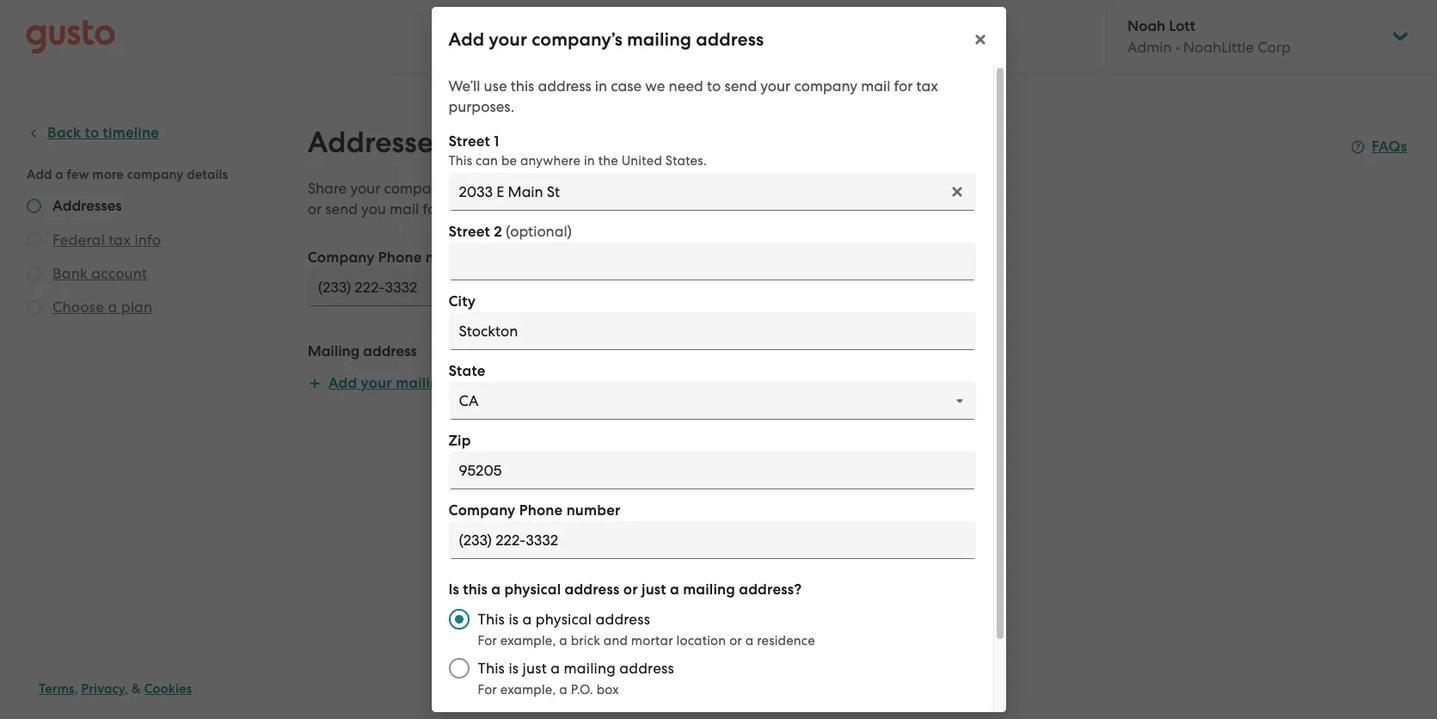 Task type: vqa. For each thing, say whether or not it's contained in the screenshot.
just
yes



Task type: describe. For each thing, give the bounding box(es) containing it.
a up mortar
[[670, 581, 680, 599]]

address up the we'll use this address in case we need to send your company mail for tax purposes.
[[696, 28, 764, 51]]

we inside the share your company's phone number and address, in case we need to contact you or send you mail for tax purposes.
[[705, 180, 725, 197]]

purposes. inside the share your company's phone number and address, in case we need to contact you or send you mail for tax purposes.
[[471, 200, 536, 218]]

in inside the we'll use this address in case we need to send your company mail for tax purposes.
[[595, 77, 607, 95]]

purposes. inside the we'll use this address in case we need to send your company mail for tax purposes.
[[449, 98, 514, 115]]

this for this is a physical address
[[478, 611, 505, 628]]

the
[[598, 153, 618, 169]]

This is just a mailing address radio
[[440, 649, 478, 687]]

a down this is a physical address
[[559, 633, 568, 649]]

anywhere
[[520, 153, 581, 169]]

add for add your company's mailing address
[[449, 28, 484, 51]]

number for '(555) 012-3456' telephone field
[[426, 249, 480, 267]]

box
[[597, 682, 619, 698]]

faqs
[[1372, 138, 1408, 156]]

your for share your company's phone number and address, in case we need to contact you or send you mail for tax purposes.
[[350, 180, 381, 197]]

zip
[[449, 432, 471, 450]]

street 1 this can be anywhere in the united states.
[[449, 132, 707, 169]]

1 vertical spatial this
[[463, 581, 488, 599]]

address up the zip
[[452, 374, 507, 392]]

city
[[449, 292, 476, 311]]

dialog main content element
[[431, 65, 1006, 719]]

tax inside the we'll use this address in case we need to send your company mail for tax purposes.
[[917, 77, 938, 95]]

mailing left state
[[396, 374, 448, 392]]

phone for company phone number phone field
[[519, 502, 563, 520]]

mortar
[[631, 633, 673, 649]]

is for a
[[509, 611, 519, 628]]

residence
[[757, 633, 815, 649]]

for for this is just a mailing address
[[478, 682, 497, 698]]

a up for example, a p.o. box at bottom left
[[551, 660, 560, 677]]

we'll use this address in case we need to send your company mail for tax purposes.
[[449, 77, 938, 115]]

(optional)
[[506, 223, 572, 240]]

save
[[527, 450, 561, 468]]

privacy link
[[81, 681, 125, 697]]

add your mailing address
[[328, 374, 507, 392]]

or inside the share your company's phone number and address, in case we need to contact you or send you mail for tax purposes.
[[308, 200, 322, 218]]

street for 1
[[449, 132, 490, 151]]

address,
[[594, 180, 652, 197]]

0 vertical spatial contact
[[515, 125, 617, 160]]

Company Phone number telephone field
[[449, 521, 976, 559]]

company for '(555) 012-3456' telephone field
[[308, 249, 375, 267]]

case inside the we'll use this address in case we need to send your company mail for tax purposes.
[[611, 77, 642, 95]]

company's for phone
[[384, 180, 456, 197]]

1 vertical spatial you
[[361, 200, 386, 218]]

for inside the share your company's phone number and address, in case we need to contact you or send you mail for tax purposes.
[[423, 200, 442, 218]]

a left residence
[[746, 633, 754, 649]]

your for add your company's mailing address
[[489, 28, 527, 51]]

mail inside the we'll use this address in case we need to send your company mail for tax purposes.
[[861, 77, 891, 95]]

1
[[494, 132, 499, 151]]

state
[[449, 362, 486, 380]]

account menu element
[[1105, 0, 1412, 73]]

company
[[794, 77, 858, 95]]

mailing up the we'll use this address in case we need to send your company mail for tax purposes.
[[627, 28, 692, 51]]

is for just
[[509, 660, 519, 677]]

address up this is a physical address
[[565, 581, 620, 599]]

2 , from the left
[[125, 681, 128, 697]]

City field
[[449, 312, 976, 350]]

for for this is a physical address
[[478, 633, 497, 649]]

add your company's mailing address dialog
[[431, 7, 1006, 719]]

this inside the we'll use this address in case we need to send your company mail for tax purposes.
[[511, 77, 534, 95]]

1 , from the left
[[75, 681, 78, 697]]

1 vertical spatial just
[[523, 660, 547, 677]]

states.
[[666, 153, 707, 169]]

brick
[[571, 633, 600, 649]]

to inside the we'll use this address in case we need to send your company mail for tax purposes.
[[707, 77, 721, 95]]

send inside the we'll use this address in case we need to send your company mail for tax purposes.
[[725, 77, 757, 95]]

address down for example, a brick and mortar location or a residence
[[620, 660, 674, 677]]

mailing up p.o.
[[564, 660, 616, 677]]

continue
[[596, 450, 656, 468]]

need inside the we'll use this address in case we need to send your company mail for tax purposes.
[[669, 77, 704, 95]]

a left p.o.
[[559, 682, 568, 698]]

need inside the share your company's phone number and address, in case we need to contact you or send you mail for tax purposes.
[[729, 180, 764, 197]]

is this a physical address or just a mailing address?
[[449, 581, 802, 599]]

physical for this
[[504, 581, 561, 599]]

be
[[501, 153, 517, 169]]

use
[[484, 77, 507, 95]]

your for add your mailing address
[[361, 374, 392, 392]]

contact inside the share your company's phone number and address, in case we need to contact you or send you mail for tax purposes.
[[785, 180, 836, 197]]

company's for mailing
[[532, 28, 623, 51]]

cookies
[[144, 681, 192, 697]]

united
[[622, 153, 662, 169]]

share your company's phone number and address, in case we need to contact you or send you mail for tax purposes.
[[308, 180, 864, 218]]

location
[[677, 633, 726, 649]]

addresses
[[308, 125, 446, 160]]



Task type: locate. For each thing, give the bounding box(es) containing it.
example, for just
[[500, 682, 556, 698]]

number up city
[[426, 249, 480, 267]]

0 vertical spatial to
[[707, 77, 721, 95]]

0 horizontal spatial company
[[308, 249, 375, 267]]

terms link
[[39, 681, 75, 697]]

This is a physical address radio
[[440, 600, 478, 638]]

1 horizontal spatial send
[[725, 77, 757, 95]]

(555) 012-3456 telephone field
[[308, 268, 875, 306]]

physical up this is a physical address
[[504, 581, 561, 599]]

Street 2 field
[[449, 243, 976, 280]]

in
[[595, 77, 607, 95], [584, 153, 595, 169], [655, 180, 667, 197]]

company's
[[532, 28, 623, 51], [384, 180, 456, 197]]

number down save and continue button
[[567, 502, 621, 520]]

for down this is a physical address "option"
[[478, 682, 497, 698]]

add
[[449, 28, 484, 51], [328, 374, 357, 392]]

and right save
[[565, 450, 592, 468]]

company for company phone number phone field
[[449, 502, 516, 520]]

0 horizontal spatial for
[[423, 200, 442, 218]]

address
[[696, 28, 764, 51], [538, 77, 592, 95], [363, 342, 417, 360], [452, 374, 507, 392], [565, 581, 620, 599], [596, 611, 650, 628], [620, 660, 674, 677]]

tax
[[917, 77, 938, 95], [445, 200, 467, 218]]

0 horizontal spatial need
[[669, 77, 704, 95]]

0 vertical spatial in
[[595, 77, 607, 95]]

this inside street 1 this can be anywhere in the united states.
[[449, 153, 472, 169]]

we
[[645, 77, 665, 95], [705, 180, 725, 197]]

company down share
[[308, 249, 375, 267]]

0 vertical spatial company
[[308, 249, 375, 267]]

this for this is just a mailing address
[[478, 660, 505, 677]]

is right this is a physical address "option"
[[509, 611, 519, 628]]

your inside the share your company's phone number and address, in case we need to contact you or send you mail for tax purposes.
[[350, 180, 381, 197]]

save and continue
[[527, 450, 656, 468]]

to
[[707, 77, 721, 95], [767, 180, 781, 197]]

0 horizontal spatial mail
[[390, 200, 419, 218]]

for example, a p.o. box
[[478, 682, 619, 698]]

in down united
[[655, 180, 667, 197]]

0 vertical spatial physical
[[504, 581, 561, 599]]

company phone number
[[308, 249, 480, 267], [449, 502, 621, 520]]

and right brick
[[604, 633, 628, 649]]

0 vertical spatial this
[[511, 77, 534, 95]]

this is a physical address
[[478, 611, 650, 628]]

0 vertical spatial send
[[725, 77, 757, 95]]

terms , privacy , & cookies
[[39, 681, 192, 697]]

add for add your mailing address
[[328, 374, 357, 392]]

address?
[[739, 581, 802, 599]]

this left can on the top of the page
[[449, 153, 472, 169]]

1 horizontal spatial add
[[449, 28, 484, 51]]

1 horizontal spatial mail
[[861, 77, 891, 95]]

example, down this is a physical address
[[500, 633, 556, 649]]

1 vertical spatial for
[[478, 682, 497, 698]]

we down states.
[[705, 180, 725, 197]]

0 vertical spatial phone
[[378, 249, 422, 267]]

phone
[[460, 180, 503, 197]]

mailing
[[308, 342, 360, 360]]

example,
[[500, 633, 556, 649], [500, 682, 556, 698]]

0 horizontal spatial add
[[328, 374, 357, 392]]

address down is this a physical address or just a mailing address?
[[596, 611, 650, 628]]

contact
[[515, 125, 617, 160], [785, 180, 836, 197]]

need up details
[[669, 77, 704, 95]]

mail
[[861, 77, 891, 95], [390, 200, 419, 218]]

for
[[478, 633, 497, 649], [478, 682, 497, 698]]

street up can on the top of the page
[[449, 132, 490, 151]]

add inside add your company's mailing address dialog
[[449, 28, 484, 51]]

1 vertical spatial contact
[[785, 180, 836, 197]]

1 is from the top
[[509, 611, 519, 628]]

1 vertical spatial number
[[426, 249, 480, 267]]

this down this is a physical address "option"
[[478, 660, 505, 677]]

need
[[669, 77, 704, 95], [729, 180, 764, 197]]

we inside the we'll use this address in case we need to send your company mail for tax purposes.
[[645, 77, 665, 95]]

street left 2 at the left top of page
[[449, 223, 490, 241]]

tax inside the share your company's phone number and address, in case we need to contact you or send you mail for tax purposes.
[[445, 200, 467, 218]]

or
[[308, 200, 322, 218], [623, 581, 638, 599], [730, 633, 742, 649]]

1 horizontal spatial contact
[[785, 180, 836, 197]]

street inside street 1 this can be anywhere in the united states.
[[449, 132, 490, 151]]

case
[[611, 77, 642, 95], [671, 180, 702, 197]]

phone for '(555) 012-3456' telephone field
[[378, 249, 422, 267]]

mailing down company phone number phone field
[[683, 581, 736, 599]]

address up 'add your mailing address'
[[363, 342, 417, 360]]

physical
[[504, 581, 561, 599], [536, 611, 592, 628]]

this
[[449, 153, 472, 169], [478, 611, 505, 628], [478, 660, 505, 677]]

your right share
[[350, 180, 381, 197]]

and down street 1 this can be anywhere in the united states. at the left
[[563, 180, 591, 197]]

0 horizontal spatial company's
[[384, 180, 456, 197]]

and inside button
[[565, 450, 592, 468]]

0 vertical spatial tax
[[917, 77, 938, 95]]

2 horizontal spatial or
[[730, 633, 742, 649]]

and
[[453, 125, 508, 160], [563, 180, 591, 197], [565, 450, 592, 468], [604, 633, 628, 649]]

send left company
[[725, 77, 757, 95]]

example, for a
[[500, 633, 556, 649]]

in down add your company's mailing address
[[595, 77, 607, 95]]

company phone number inside dialog main content element
[[449, 502, 621, 520]]

0 vertical spatial example,
[[500, 633, 556, 649]]

0 vertical spatial purposes.
[[449, 98, 514, 115]]

0 horizontal spatial we
[[645, 77, 665, 95]]

0 horizontal spatial or
[[308, 200, 322, 218]]

0 vertical spatial street
[[449, 132, 490, 151]]

1 vertical spatial this
[[478, 611, 505, 628]]

number for company phone number phone field
[[567, 502, 621, 520]]

0 vertical spatial for
[[894, 77, 913, 95]]

1 horizontal spatial company
[[449, 502, 516, 520]]

2
[[494, 223, 502, 241]]

1 horizontal spatial for
[[894, 77, 913, 95]]

2 street from the top
[[449, 223, 490, 241]]

add up we'll
[[449, 28, 484, 51]]

&
[[132, 681, 141, 697]]

1 vertical spatial example,
[[500, 682, 556, 698]]

address inside the we'll use this address in case we need to send your company mail for tax purposes.
[[538, 77, 592, 95]]

your
[[489, 28, 527, 51], [761, 77, 791, 95], [350, 180, 381, 197], [361, 374, 392, 392]]

1 vertical spatial or
[[623, 581, 638, 599]]

1 horizontal spatial tax
[[917, 77, 938, 95]]

0 vertical spatial is
[[509, 611, 519, 628]]

is
[[509, 611, 519, 628], [509, 660, 519, 677]]

addresses and contact details
[[308, 125, 715, 160]]

save and continue button
[[506, 439, 677, 480]]

Street 1 field
[[449, 173, 976, 211]]

this right is
[[463, 581, 488, 599]]

0 vertical spatial add
[[449, 28, 484, 51]]

and up phone
[[453, 125, 508, 160]]

0 horizontal spatial phone
[[378, 249, 422, 267]]

0 horizontal spatial just
[[523, 660, 547, 677]]

in inside street 1 this can be anywhere in the united states.
[[584, 153, 595, 169]]

phone inside dialog main content element
[[519, 502, 563, 520]]

company's inside add your company's mailing address dialog
[[532, 28, 623, 51]]

0 horizontal spatial number
[[426, 249, 480, 267]]

this is just a mailing address
[[478, 660, 674, 677]]

1 vertical spatial send
[[325, 200, 358, 218]]

company phone number for '(555) 012-3456' telephone field
[[308, 249, 480, 267]]

we'll
[[449, 77, 480, 95]]

or down share
[[308, 200, 322, 218]]

home image
[[26, 19, 115, 54]]

2 vertical spatial or
[[730, 633, 742, 649]]

company inside dialog main content element
[[449, 502, 516, 520]]

this up the this is just a mailing address option
[[478, 611, 505, 628]]

just
[[642, 581, 666, 599], [523, 660, 547, 677]]

purposes. down use
[[449, 98, 514, 115]]

privacy
[[81, 681, 125, 697]]

2 vertical spatial in
[[655, 180, 667, 197]]

can
[[476, 153, 498, 169]]

0 vertical spatial need
[[669, 77, 704, 95]]

your inside the we'll use this address in case we need to send your company mail for tax purposes.
[[761, 77, 791, 95]]

1 horizontal spatial or
[[623, 581, 638, 599]]

1 example, from the top
[[500, 633, 556, 649]]

1 vertical spatial company
[[449, 502, 516, 520]]

number inside dialog main content element
[[567, 502, 621, 520]]

1 vertical spatial company's
[[384, 180, 456, 197]]

this right use
[[511, 77, 534, 95]]

your down mailing address at the left of page
[[361, 374, 392, 392]]

0 vertical spatial just
[[642, 581, 666, 599]]

2 horizontal spatial number
[[567, 502, 621, 520]]

you
[[840, 180, 864, 197], [361, 200, 386, 218]]

your left company
[[761, 77, 791, 95]]

1 vertical spatial is
[[509, 660, 519, 677]]

company down the zip
[[449, 502, 516, 520]]

purposes. up 2 at the left top of page
[[471, 200, 536, 218]]

1 vertical spatial need
[[729, 180, 764, 197]]

1 vertical spatial add
[[328, 374, 357, 392]]

number down anywhere
[[507, 180, 560, 197]]

for inside the we'll use this address in case we need to send your company mail for tax purposes.
[[894, 77, 913, 95]]

for example, a brick and mortar location or a residence
[[478, 633, 815, 649]]

1 vertical spatial mail
[[390, 200, 419, 218]]

1 vertical spatial tax
[[445, 200, 467, 218]]

street 2 (optional)
[[449, 223, 572, 241]]

1 horizontal spatial just
[[642, 581, 666, 599]]

in left 'the'
[[584, 153, 595, 169]]

a right this is a physical address "option"
[[523, 611, 532, 628]]

1 horizontal spatial to
[[767, 180, 781, 197]]

company phone number up city
[[308, 249, 480, 267]]

0 vertical spatial we
[[645, 77, 665, 95]]

number
[[507, 180, 560, 197], [426, 249, 480, 267], [567, 502, 621, 520]]

,
[[75, 681, 78, 697], [125, 681, 128, 697]]

in inside the share your company's phone number and address, in case we need to contact you or send you mail for tax purposes.
[[655, 180, 667, 197]]

0 horizontal spatial to
[[707, 77, 721, 95]]

1 horizontal spatial ,
[[125, 681, 128, 697]]

1 horizontal spatial we
[[705, 180, 725, 197]]

company phone number for company phone number phone field
[[449, 502, 621, 520]]

share
[[308, 180, 347, 197]]

1 vertical spatial company phone number
[[449, 502, 621, 520]]

a
[[491, 581, 501, 599], [670, 581, 680, 599], [523, 611, 532, 628], [559, 633, 568, 649], [746, 633, 754, 649], [551, 660, 560, 677], [559, 682, 568, 698]]

case inside the share your company's phone number and address, in case we need to contact you or send you mail for tax purposes.
[[671, 180, 702, 197]]

physical up brick
[[536, 611, 592, 628]]

2 is from the top
[[509, 660, 519, 677]]

0 vertical spatial or
[[308, 200, 322, 218]]

1 horizontal spatial need
[[729, 180, 764, 197]]

1 vertical spatial in
[[584, 153, 595, 169]]

mail inside the share your company's phone number and address, in case we need to contact you or send you mail for tax purposes.
[[390, 200, 419, 218]]

just up for example, a p.o. box at bottom left
[[523, 660, 547, 677]]

and inside the share your company's phone number and address, in case we need to contact you or send you mail for tax purposes.
[[563, 180, 591, 197]]

send inside the share your company's phone number and address, in case we need to contact you or send you mail for tax purposes.
[[325, 200, 358, 218]]

1 vertical spatial phone
[[519, 502, 563, 520]]

1 vertical spatial street
[[449, 223, 490, 241]]

case down states.
[[671, 180, 702, 197]]

p.o.
[[571, 682, 593, 698]]

company
[[308, 249, 375, 267], [449, 502, 516, 520]]

1 horizontal spatial you
[[840, 180, 864, 197]]

1 vertical spatial for
[[423, 200, 442, 218]]

is
[[449, 581, 459, 599]]

mail right company
[[861, 77, 891, 95]]

just up mortar
[[642, 581, 666, 599]]

mail down addresses
[[390, 200, 419, 218]]

example, down this is just a mailing address
[[500, 682, 556, 698]]

physical for is
[[536, 611, 592, 628]]

for
[[894, 77, 913, 95], [423, 200, 442, 218]]

2 example, from the top
[[500, 682, 556, 698]]

0 vertical spatial for
[[478, 633, 497, 649]]

0 vertical spatial this
[[449, 153, 472, 169]]

0 horizontal spatial this
[[463, 581, 488, 599]]

0 horizontal spatial ,
[[75, 681, 78, 697]]

phone
[[378, 249, 422, 267], [519, 502, 563, 520]]

address down add your company's mailing address
[[538, 77, 592, 95]]

we up details
[[645, 77, 665, 95]]

0 vertical spatial number
[[507, 180, 560, 197]]

to inside the share your company's phone number and address, in case we need to contact you or send you mail for tax purposes.
[[767, 180, 781, 197]]

1 for from the top
[[478, 633, 497, 649]]

, left &
[[125, 681, 128, 697]]

cookies button
[[144, 679, 192, 699]]

1 vertical spatial purposes.
[[471, 200, 536, 218]]

1 horizontal spatial this
[[511, 77, 534, 95]]

1 vertical spatial physical
[[536, 611, 592, 628]]

send down share
[[325, 200, 358, 218]]

0 vertical spatial company's
[[532, 28, 623, 51]]

street for 2
[[449, 223, 490, 241]]

is up for example, a p.o. box at bottom left
[[509, 660, 519, 677]]

1 horizontal spatial phone
[[519, 502, 563, 520]]

this
[[511, 77, 534, 95], [463, 581, 488, 599]]

and inside dialog main content element
[[604, 633, 628, 649]]

2 for from the top
[[478, 682, 497, 698]]

add down "mailing"
[[328, 374, 357, 392]]

0 horizontal spatial case
[[611, 77, 642, 95]]

for up the this is just a mailing address option
[[478, 633, 497, 649]]

company phone number down save
[[449, 502, 621, 520]]

faqs button
[[1351, 137, 1408, 157]]

2 vertical spatial this
[[478, 660, 505, 677]]

2 vertical spatial number
[[567, 502, 621, 520]]

mailing
[[627, 28, 692, 51], [396, 374, 448, 392], [683, 581, 736, 599], [564, 660, 616, 677]]

purposes.
[[449, 98, 514, 115], [471, 200, 536, 218]]

your up use
[[489, 28, 527, 51]]

1 vertical spatial we
[[705, 180, 725, 197]]

terms
[[39, 681, 75, 697]]

1 horizontal spatial case
[[671, 180, 702, 197]]

or up for example, a brick and mortar location or a residence
[[623, 581, 638, 599]]

0 vertical spatial mail
[[861, 77, 891, 95]]

0 horizontal spatial contact
[[515, 125, 617, 160]]

case down add your company's mailing address
[[611, 77, 642, 95]]

0 horizontal spatial tax
[[445, 200, 467, 218]]

Zip field
[[449, 452, 976, 489]]

details
[[624, 125, 715, 160]]

mailing address
[[308, 342, 417, 360]]

0 vertical spatial company phone number
[[308, 249, 480, 267]]

a right is
[[491, 581, 501, 599]]

need up street 2 field
[[729, 180, 764, 197]]

1 horizontal spatial number
[[507, 180, 560, 197]]

0 vertical spatial case
[[611, 77, 642, 95]]

number inside the share your company's phone number and address, in case we need to contact you or send you mail for tax purposes.
[[507, 180, 560, 197]]

0 vertical spatial you
[[840, 180, 864, 197]]

0 horizontal spatial send
[[325, 200, 358, 218]]

0 horizontal spatial you
[[361, 200, 386, 218]]

1 street from the top
[[449, 132, 490, 151]]

company's inside the share your company's phone number and address, in case we need to contact you or send you mail for tax purposes.
[[384, 180, 456, 197]]

1 horizontal spatial company's
[[532, 28, 623, 51]]

or right location
[[730, 633, 742, 649]]

street
[[449, 132, 490, 151], [449, 223, 490, 241]]

1 vertical spatial to
[[767, 180, 781, 197]]

, left privacy link
[[75, 681, 78, 697]]

add your company's mailing address
[[449, 28, 764, 51]]

send
[[725, 77, 757, 95], [325, 200, 358, 218]]

1 vertical spatial case
[[671, 180, 702, 197]]



